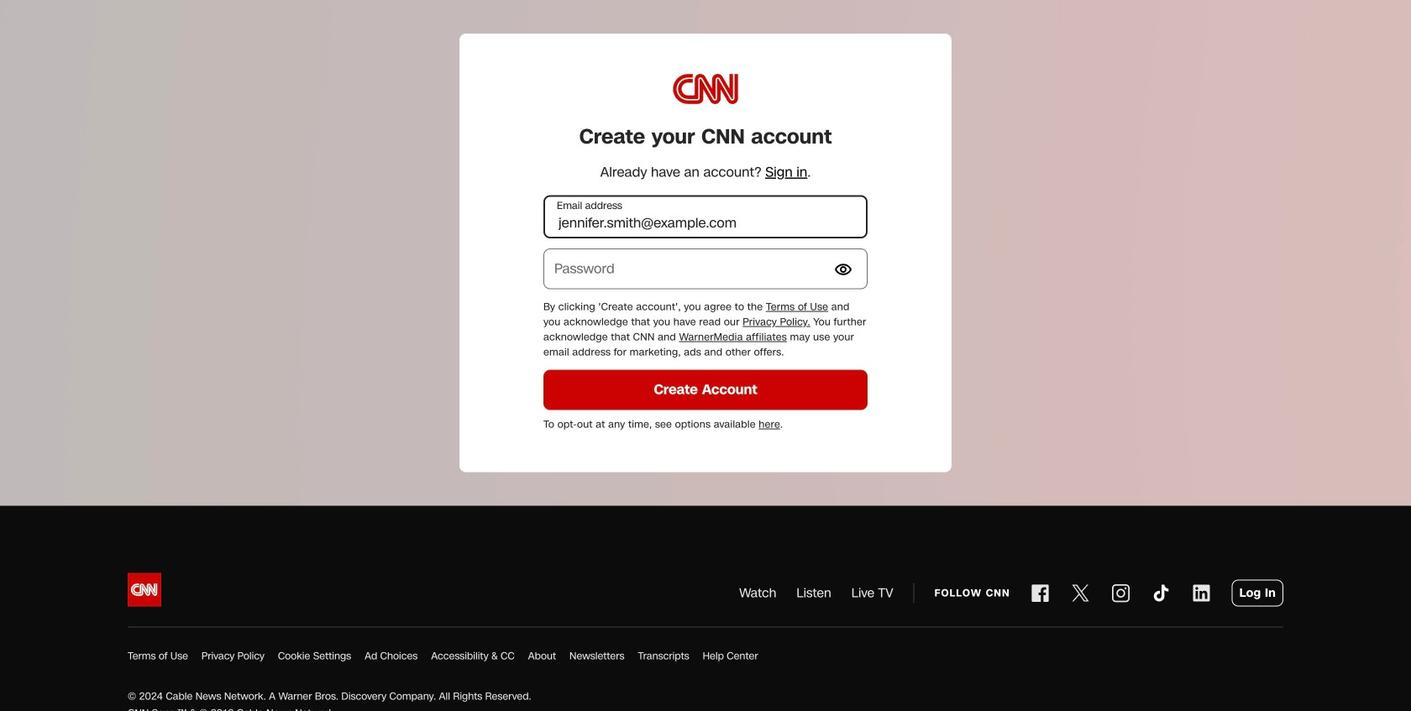 Task type: vqa. For each thing, say whether or not it's contained in the screenshot.
the search icon
no



Task type: locate. For each thing, give the bounding box(es) containing it.
show password image
[[833, 260, 853, 280]]

Email address email field
[[543, 195, 868, 239]]

linkedin image
[[1192, 583, 1212, 604]]

facebook image
[[1030, 583, 1051, 604]]

Password password field
[[543, 249, 868, 289]]

main content
[[101, 0, 1310, 506]]



Task type: describe. For each thing, give the bounding box(es) containing it.
instagram image
[[1111, 583, 1131, 604]]

tiktok image
[[1151, 583, 1171, 604]]

twitter image
[[1071, 583, 1091, 604]]



